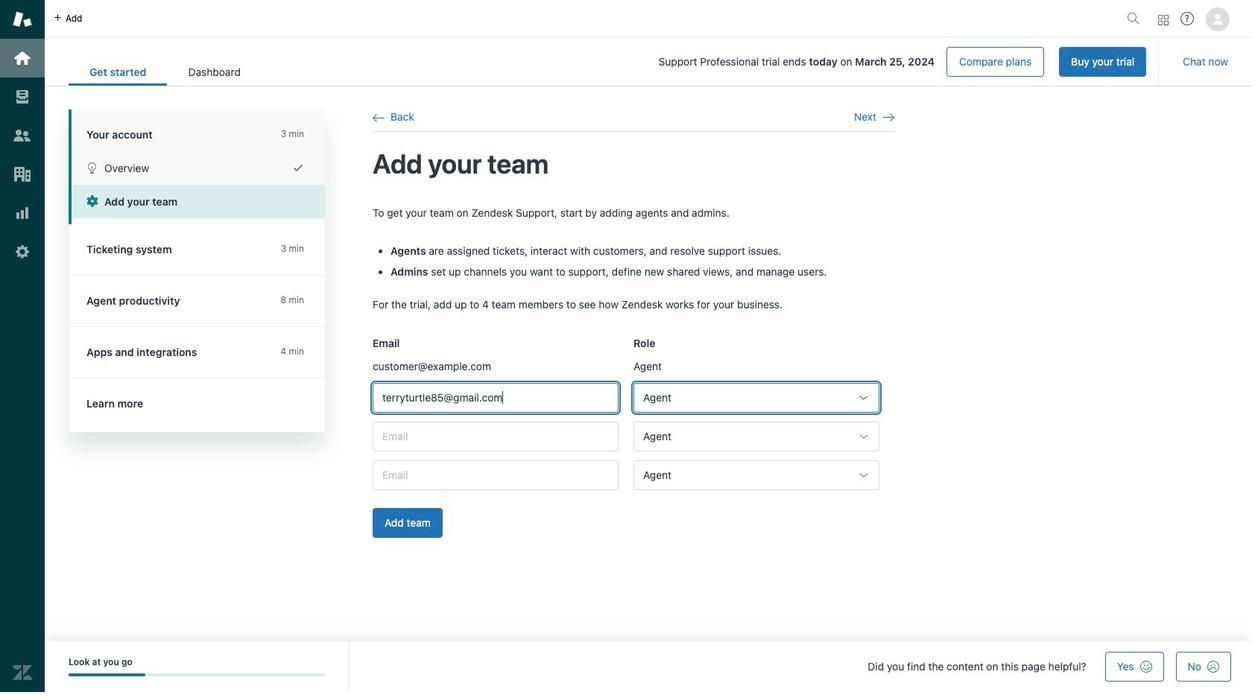 Task type: describe. For each thing, give the bounding box(es) containing it.
admin image
[[13, 242, 32, 262]]

1 email field from the top
[[373, 383, 619, 413]]

zendesk image
[[13, 664, 32, 683]]

3 email field from the top
[[373, 461, 619, 491]]

get help image
[[1181, 12, 1195, 25]]

zendesk products image
[[1159, 15, 1169, 25]]



Task type: vqa. For each thing, say whether or not it's contained in the screenshot.
ZENDESK PRODUCTS icon
yes



Task type: locate. For each thing, give the bounding box(es) containing it.
zendesk support image
[[13, 10, 32, 29]]

tab list
[[69, 58, 262, 86]]

2 vertical spatial email field
[[373, 461, 619, 491]]

views image
[[13, 87, 32, 107]]

organizations image
[[13, 165, 32, 184]]

tab
[[167, 58, 262, 86]]

1 vertical spatial email field
[[373, 422, 619, 452]]

customers image
[[13, 126, 32, 145]]

March 25, 2024 text field
[[856, 55, 935, 68]]

main element
[[0, 0, 45, 693]]

progress bar
[[69, 675, 325, 677]]

reporting image
[[13, 204, 32, 223]]

0 vertical spatial email field
[[373, 383, 619, 413]]

2 email field from the top
[[373, 422, 619, 452]]

Email field
[[373, 383, 619, 413], [373, 422, 619, 452], [373, 461, 619, 491]]

get started image
[[13, 48, 32, 68]]

heading
[[69, 110, 325, 151]]



